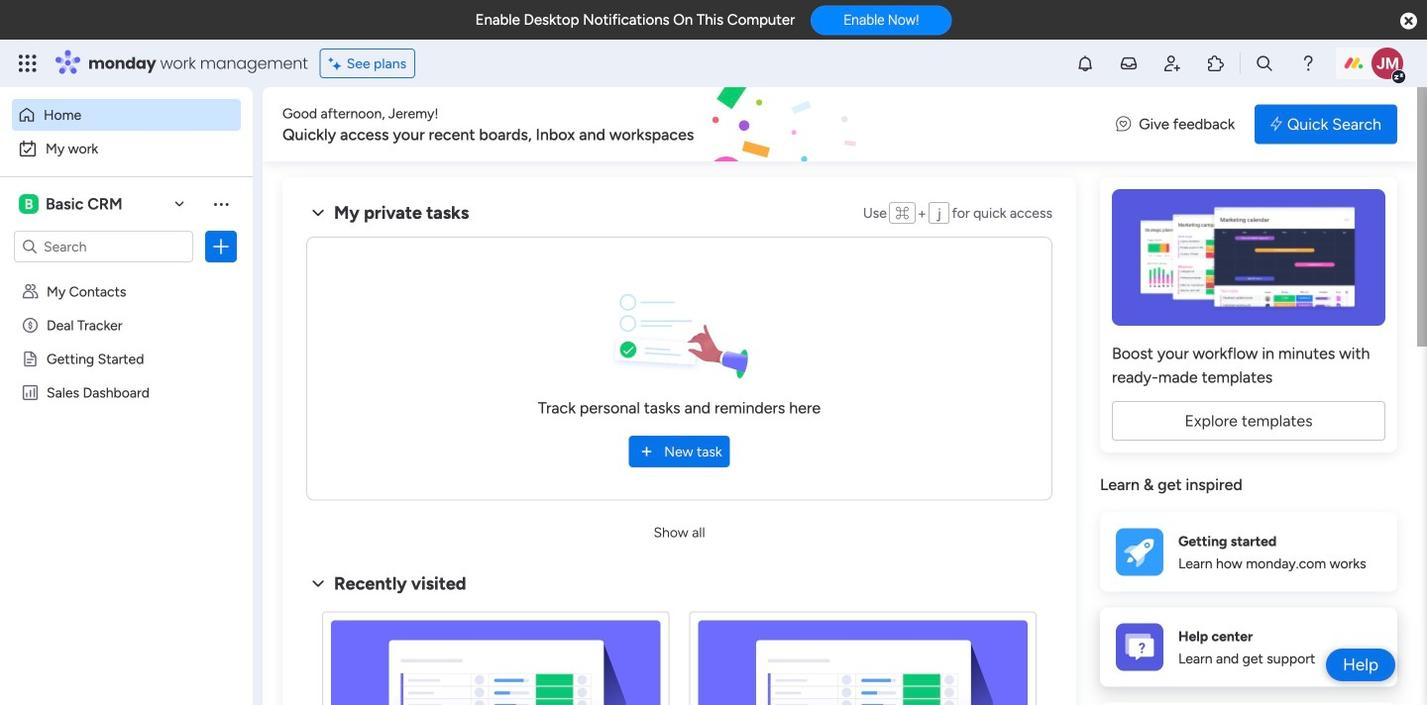 Task type: locate. For each thing, give the bounding box(es) containing it.
option
[[12, 99, 241, 131], [12, 133, 241, 165], [0, 274, 253, 278]]

workspace selection element
[[19, 192, 126, 216]]

public board image
[[21, 350, 40, 369]]

templates image image
[[1118, 189, 1380, 326]]

select product image
[[18, 54, 38, 73]]

Search in workspace field
[[42, 235, 166, 258]]

getting started element
[[1100, 513, 1398, 592]]

public dashboard image
[[21, 384, 40, 403]]

list box
[[0, 271, 253, 678]]

help image
[[1299, 54, 1319, 73]]

v2 bolt switch image
[[1271, 114, 1283, 135]]

see plans image
[[329, 52, 347, 75]]

quick search results list box
[[306, 596, 1053, 706]]



Task type: vqa. For each thing, say whether or not it's contained in the screenshot.
workspace selection element
yes



Task type: describe. For each thing, give the bounding box(es) containing it.
0 vertical spatial option
[[12, 99, 241, 131]]

help center element
[[1100, 608, 1398, 688]]

search everything image
[[1255, 54, 1275, 73]]

v2 user feedback image
[[1117, 113, 1131, 136]]

workspace image
[[19, 193, 39, 215]]

close my private tasks image
[[306, 201, 330, 225]]

workspace options image
[[211, 194, 231, 214]]

options image
[[211, 237, 231, 257]]

invite members image
[[1163, 54, 1183, 73]]

notifications image
[[1076, 54, 1096, 73]]

monday marketplace image
[[1207, 54, 1226, 73]]

close recently visited image
[[306, 573, 330, 596]]

jeremy miller image
[[1372, 48, 1404, 79]]

update feed image
[[1119, 54, 1139, 73]]

1 vertical spatial option
[[12, 133, 241, 165]]

2 vertical spatial option
[[0, 274, 253, 278]]

dapulse close image
[[1401, 11, 1418, 32]]



